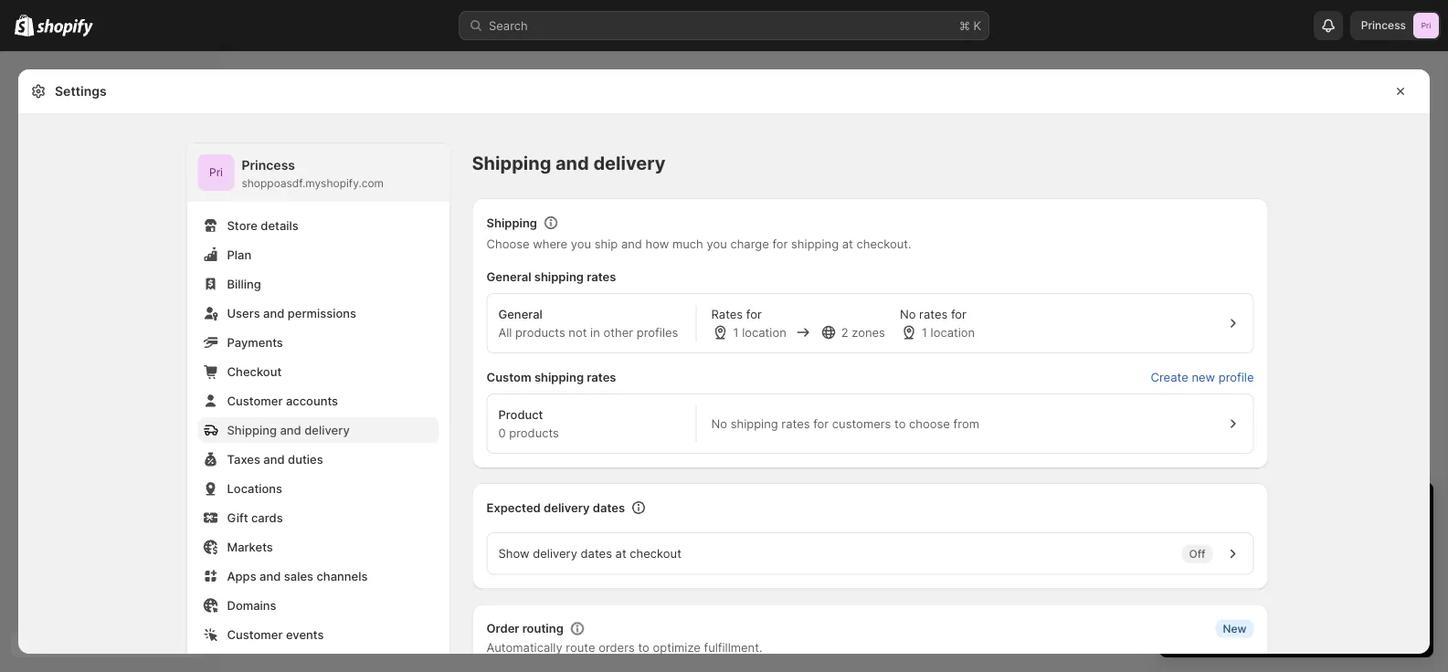 Task type: locate. For each thing, give the bounding box(es) containing it.
1 vertical spatial at
[[615, 547, 626, 561]]

0 horizontal spatial 1 location
[[733, 325, 786, 339]]

pick your plan link
[[1178, 614, 1415, 640]]

1 vertical spatial general
[[498, 307, 543, 321]]

0 vertical spatial your
[[1281, 498, 1320, 521]]

trial
[[1325, 498, 1357, 521]]

switch to a paid plan and get:
[[1178, 532, 1344, 546]]

1 location down rates for at the top
[[733, 325, 786, 339]]

a
[[1234, 532, 1240, 546]]

zones
[[852, 325, 885, 339]]

new
[[1192, 370, 1215, 384]]

no shipping rates for customers to choose from
[[711, 417, 979, 431]]

dates for expected delivery dates
[[593, 501, 625, 515]]

0 vertical spatial general
[[487, 270, 531, 284]]

at
[[842, 237, 853, 251], [615, 547, 626, 561]]

apps and sales channels link
[[198, 564, 439, 589]]

0 vertical spatial plan
[[1271, 532, 1295, 546]]

products down product
[[509, 426, 559, 440]]

general down choose
[[487, 270, 531, 284]]

1 vertical spatial products
[[509, 426, 559, 440]]

in right 'left'
[[1261, 498, 1276, 521]]

1 horizontal spatial at
[[842, 237, 853, 251]]

1 vertical spatial your
[[1385, 568, 1410, 582]]

checkout
[[227, 365, 282, 379]]

events
[[286, 628, 324, 642]]

1 location from the left
[[742, 325, 786, 339]]

dates for show delivery dates at checkout
[[581, 547, 612, 561]]

2
[[841, 325, 848, 339]]

delivery inside shipping and delivery link
[[304, 423, 350, 437]]

general
[[487, 270, 531, 284], [498, 307, 543, 321]]

0 vertical spatial shipping and delivery
[[472, 152, 666, 175]]

0 horizontal spatial shipping and delivery
[[227, 423, 350, 437]]

1 inside 1 day left in your trial dropdown button
[[1178, 498, 1186, 521]]

at left checkout.
[[842, 237, 853, 251]]

rates for
[[711, 307, 762, 321]]

1 vertical spatial no
[[711, 417, 727, 431]]

and left add
[[1261, 587, 1282, 601]]

product
[[498, 407, 543, 422]]

1 horizontal spatial shipping and delivery
[[472, 152, 666, 175]]

customer events
[[227, 628, 324, 642]]

2 you from the left
[[707, 237, 727, 251]]

customer for customer accounts
[[227, 394, 283, 408]]

customer down domains
[[227, 628, 283, 642]]

1 customer from the top
[[227, 394, 283, 408]]

to down $1/month at bottom
[[1310, 568, 1321, 582]]

you right much
[[707, 237, 727, 251]]

to right orders
[[638, 641, 649, 655]]

1 vertical spatial in
[[1261, 498, 1276, 521]]

dialog
[[1437, 69, 1448, 654]]

to left a
[[1219, 532, 1230, 546]]

0 vertical spatial dates
[[593, 501, 625, 515]]

general inside general all products not in other profiles
[[498, 307, 543, 321]]

add
[[1286, 587, 1307, 601]]

custom
[[487, 370, 531, 384]]

shopify image
[[37, 19, 93, 37]]

and down customer accounts
[[280, 423, 301, 437]]

1 down rates for at the top
[[733, 325, 739, 339]]

customer down checkout
[[227, 394, 283, 408]]

1 vertical spatial plan
[[1311, 620, 1333, 633]]

shipping inside shop settings menu element
[[227, 423, 277, 437]]

general up all
[[498, 307, 543, 321]]

customers
[[832, 417, 891, 431]]

your inside dropdown button
[[1281, 498, 1320, 521]]

princess for princess shoppoasdf.myshopify.com
[[242, 158, 295, 173]]

for
[[772, 237, 788, 251], [746, 307, 762, 321], [951, 307, 967, 321], [813, 417, 829, 431], [1274, 550, 1289, 564]]

1 horizontal spatial you
[[707, 237, 727, 251]]

0 vertical spatial customer
[[227, 394, 283, 408]]

accounts
[[286, 394, 338, 408]]

and right the ship
[[621, 237, 642, 251]]

online
[[1192, 587, 1226, 601]]

permissions
[[288, 306, 356, 320]]

0 horizontal spatial in
[[590, 325, 600, 339]]

products for general
[[515, 325, 565, 339]]

0 horizontal spatial no
[[711, 417, 727, 431]]

shipping and delivery down customer accounts
[[227, 423, 350, 437]]

1 location down no rates for
[[922, 325, 975, 339]]

1 horizontal spatial in
[[1261, 498, 1276, 521]]

0 horizontal spatial you
[[571, 237, 591, 251]]

months
[[1229, 550, 1271, 564]]

⌘ k
[[959, 18, 981, 32]]

1 vertical spatial store
[[1229, 587, 1258, 601]]

off
[[1189, 547, 1206, 561]]

plan inside pick your plan link
[[1311, 620, 1333, 633]]

1 1 location from the left
[[733, 325, 786, 339]]

0 vertical spatial princess
[[1361, 19, 1406, 32]]

0 vertical spatial in
[[590, 325, 600, 339]]

0 horizontal spatial princess
[[242, 158, 295, 173]]

1 horizontal spatial location
[[931, 325, 975, 339]]

1 down no rates for
[[922, 325, 927, 339]]

general shipping rates
[[487, 270, 616, 284]]

paid
[[1244, 532, 1268, 546]]

details
[[261, 218, 298, 233]]

your left trial
[[1281, 498, 1320, 521]]

shipping and delivery up where
[[472, 152, 666, 175]]

2 zones
[[841, 325, 885, 339]]

1 vertical spatial dates
[[581, 547, 612, 561]]

to
[[894, 417, 906, 431], [1219, 532, 1230, 546], [1310, 568, 1321, 582], [638, 641, 649, 655]]

create new profile
[[1151, 370, 1254, 384]]

2 horizontal spatial 1
[[1178, 498, 1186, 521]]

dates
[[593, 501, 625, 515], [581, 547, 612, 561]]

checkout.
[[856, 237, 911, 251]]

shopify image
[[15, 14, 34, 36]]

shipping
[[472, 152, 551, 175], [487, 216, 537, 230], [227, 423, 277, 437]]

1 horizontal spatial no
[[900, 307, 916, 321]]

products right all
[[515, 325, 565, 339]]

route
[[566, 641, 595, 655]]

0 vertical spatial products
[[515, 325, 565, 339]]

in right not
[[590, 325, 600, 339]]

princess inside princess shoppoasdf.myshopify.com
[[242, 158, 295, 173]]

store details
[[227, 218, 298, 233]]

in inside dropdown button
[[1261, 498, 1276, 521]]

routing
[[522, 622, 563, 636]]

and up where
[[555, 152, 589, 175]]

you
[[571, 237, 591, 251], [707, 237, 727, 251]]

shipping and delivery inside shop settings menu element
[[227, 423, 350, 437]]

products
[[515, 325, 565, 339], [509, 426, 559, 440]]

other
[[603, 325, 633, 339]]

princess up shoppoasdf.myshopify.com
[[242, 158, 295, 173]]

pri button
[[198, 154, 234, 191]]

your up features
[[1385, 568, 1410, 582]]

store down the months
[[1242, 568, 1271, 582]]

princess for princess
[[1361, 19, 1406, 32]]

2 vertical spatial your
[[1285, 620, 1308, 633]]

users and permissions link
[[198, 301, 439, 326]]

customer accounts
[[227, 394, 338, 408]]

dates left checkout
[[581, 547, 612, 561]]

apps
[[227, 569, 256, 583]]

delivery up the ship
[[593, 152, 666, 175]]

2 customer from the top
[[227, 628, 283, 642]]

2 1 location from the left
[[922, 325, 975, 339]]

store down the $50 app store credit link
[[1229, 587, 1258, 601]]

and right users
[[263, 306, 285, 320]]

new
[[1223, 622, 1247, 635]]

in
[[590, 325, 600, 339], [1261, 498, 1276, 521]]

products inside general all products not in other profiles
[[515, 325, 565, 339]]

you left the ship
[[571, 237, 591, 251]]

1 vertical spatial princess
[[242, 158, 295, 173]]

plan up first 3 months for $1/month
[[1271, 532, 1295, 546]]

no
[[900, 307, 916, 321], [711, 417, 727, 431]]

switch
[[1178, 532, 1216, 546]]

payments link
[[198, 330, 439, 355]]

and up $1/month at bottom
[[1298, 532, 1319, 546]]

order routing
[[487, 622, 563, 636]]

at left checkout
[[615, 547, 626, 561]]

1 horizontal spatial princess
[[1361, 19, 1406, 32]]

0 horizontal spatial location
[[742, 325, 786, 339]]

bonus
[[1310, 587, 1345, 601]]

1 you from the left
[[571, 237, 591, 251]]

no for no shipping rates for customers to choose from
[[711, 417, 727, 431]]

rates
[[587, 270, 616, 284], [919, 307, 948, 321], [587, 370, 616, 384], [781, 417, 810, 431]]

2 vertical spatial shipping
[[227, 423, 277, 437]]

shipping and delivery link
[[198, 418, 439, 443]]

1 vertical spatial customer
[[227, 628, 283, 642]]

1 vertical spatial shipping and delivery
[[227, 423, 350, 437]]

first
[[1192, 550, 1214, 564]]

product 0 products
[[498, 407, 559, 440]]

automatically
[[487, 641, 563, 655]]

princess image
[[198, 154, 234, 191]]

1 horizontal spatial plan
[[1311, 620, 1333, 633]]

settings dialog
[[18, 69, 1430, 672]]

plan
[[1271, 532, 1295, 546], [1311, 620, 1333, 633]]

general for all
[[498, 307, 543, 321]]

and right apps
[[260, 569, 281, 583]]

location down rates for at the top
[[742, 325, 786, 339]]

1 horizontal spatial 1
[[922, 325, 927, 339]]

markets link
[[198, 534, 439, 560]]

0 horizontal spatial at
[[615, 547, 626, 561]]

app
[[1218, 568, 1239, 582]]

princess
[[1361, 19, 1406, 32], [242, 158, 295, 173]]

store
[[1242, 568, 1271, 582], [1229, 587, 1258, 601]]

plan down bonus
[[1311, 620, 1333, 633]]

shipping and delivery
[[472, 152, 666, 175], [227, 423, 350, 437]]

choose where you ship and how much you charge for shipping at checkout.
[[487, 237, 911, 251]]

profiles
[[637, 325, 678, 339]]

and inside the 'to customize your online store and add bonus features'
[[1261, 587, 1282, 601]]

rates
[[711, 307, 743, 321]]

location down no rates for
[[931, 325, 975, 339]]

k
[[973, 18, 981, 32]]

1 horizontal spatial 1 location
[[922, 325, 975, 339]]

2 location from the left
[[931, 325, 975, 339]]

your right pick
[[1285, 620, 1308, 633]]

1 left day
[[1178, 498, 1186, 521]]

products inside product 0 products
[[509, 426, 559, 440]]

get:
[[1323, 532, 1344, 546]]

0 vertical spatial no
[[900, 307, 916, 321]]

delivery down customer accounts link
[[304, 423, 350, 437]]

dates up 'show delivery dates at checkout'
[[593, 501, 625, 515]]

billing link
[[198, 271, 439, 297]]

princess left princess icon
[[1361, 19, 1406, 32]]

all
[[498, 325, 512, 339]]



Task type: vqa. For each thing, say whether or not it's contained in the screenshot.
No
yes



Task type: describe. For each thing, give the bounding box(es) containing it.
from
[[953, 417, 979, 431]]

show
[[498, 547, 529, 561]]

left
[[1228, 498, 1256, 521]]

general for shipping
[[487, 270, 531, 284]]

for inside 1 day left in your trial element
[[1274, 550, 1289, 564]]

cards
[[251, 511, 283, 525]]

locations link
[[198, 476, 439, 502]]

general all products not in other profiles
[[498, 307, 678, 339]]

payments
[[227, 335, 283, 349]]

first 3 months for $1/month
[[1192, 550, 1346, 564]]

0 horizontal spatial plan
[[1271, 532, 1295, 546]]

shop settings menu element
[[187, 143, 450, 672]]

rates for general shipping rates
[[587, 270, 616, 284]]

shipping for no shipping rates for customers to choose from
[[731, 417, 778, 431]]

no rates for
[[900, 307, 967, 321]]

gift cards
[[227, 511, 283, 525]]

princess shoppoasdf.myshopify.com
[[242, 158, 384, 190]]

optimize
[[653, 641, 701, 655]]

taxes and duties
[[227, 452, 323, 466]]

1 day left in your trial button
[[1159, 482, 1433, 521]]

charge
[[730, 237, 769, 251]]

your inside the 'to customize your online store and add bonus features'
[[1385, 568, 1410, 582]]

shipping for custom shipping rates
[[534, 370, 584, 384]]

0 vertical spatial at
[[842, 237, 853, 251]]

rates for custom shipping rates
[[587, 370, 616, 384]]

pick your plan
[[1260, 620, 1333, 633]]

profile
[[1219, 370, 1254, 384]]

plan link
[[198, 242, 439, 268]]

in inside general all products not in other profiles
[[590, 325, 600, 339]]

store inside the 'to customize your online store and add bonus features'
[[1229, 587, 1258, 601]]

apps and sales channels
[[227, 569, 368, 583]]

plan
[[227, 248, 251, 262]]

0 vertical spatial store
[[1242, 568, 1271, 582]]

princess image
[[1413, 13, 1439, 38]]

customer accounts link
[[198, 388, 439, 414]]

store
[[227, 218, 257, 233]]

products for product
[[509, 426, 559, 440]]

gift cards link
[[198, 505, 439, 531]]

ship
[[595, 237, 618, 251]]

gift
[[227, 511, 248, 525]]

create new profile link
[[1151, 368, 1254, 386]]

domains link
[[198, 593, 439, 619]]

automatically route orders to optimize fulfillment.
[[487, 641, 762, 655]]

create
[[1151, 370, 1188, 384]]

no for no rates for
[[900, 307, 916, 321]]

users and permissions
[[227, 306, 356, 320]]

$50 app store credit link
[[1192, 568, 1307, 582]]

⌘
[[959, 18, 970, 32]]

shipping for general shipping rates
[[534, 270, 584, 284]]

to customize your online store and add bonus features
[[1192, 568, 1410, 601]]

billing
[[227, 277, 261, 291]]

fulfillment.
[[704, 641, 762, 655]]

delivery right show
[[533, 547, 577, 561]]

custom shipping rates
[[487, 370, 616, 384]]

not
[[569, 325, 587, 339]]

$50
[[1192, 568, 1215, 582]]

domains
[[227, 598, 276, 613]]

credit
[[1274, 568, 1307, 582]]

1 day left in your trial
[[1178, 498, 1357, 521]]

checkout
[[630, 547, 681, 561]]

customize
[[1325, 568, 1382, 582]]

0 horizontal spatial 1
[[733, 325, 739, 339]]

taxes
[[227, 452, 260, 466]]

orders
[[599, 641, 635, 655]]

sales
[[284, 569, 313, 583]]

customer for customer events
[[227, 628, 283, 642]]

and right taxes
[[263, 452, 285, 466]]

0
[[498, 426, 506, 440]]

to left choose
[[894, 417, 906, 431]]

duties
[[288, 452, 323, 466]]

0 vertical spatial shipping
[[472, 152, 551, 175]]

channels
[[317, 569, 368, 583]]

features
[[1348, 587, 1394, 601]]

store details link
[[198, 213, 439, 238]]

delivery up 'show delivery dates at checkout'
[[544, 501, 590, 515]]

order
[[487, 622, 519, 636]]

3
[[1218, 550, 1225, 564]]

shoppoasdf.myshopify.com
[[242, 177, 384, 190]]

where
[[533, 237, 568, 251]]

to inside the 'to customize your online store and add bonus features'
[[1310, 568, 1321, 582]]

pick
[[1260, 620, 1282, 633]]

1 day left in your trial element
[[1159, 530, 1433, 658]]

locations
[[227, 481, 282, 496]]

1 vertical spatial shipping
[[487, 216, 537, 230]]

show delivery dates at checkout
[[498, 547, 681, 561]]

markets
[[227, 540, 273, 554]]

rates for no shipping rates for customers to choose from
[[781, 417, 810, 431]]

settings
[[55, 84, 107, 99]]

taxes and duties link
[[198, 447, 439, 472]]

and inside "link"
[[260, 569, 281, 583]]



